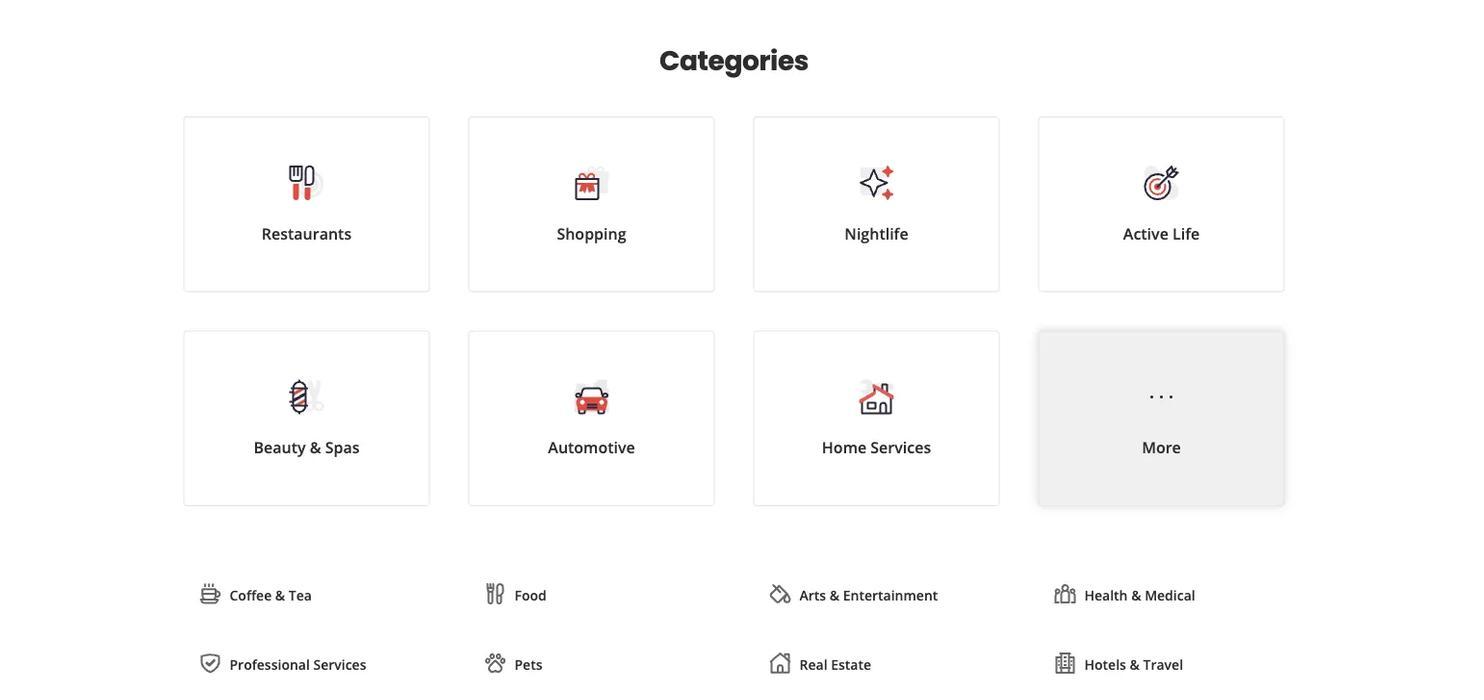 Task type: vqa. For each thing, say whether or not it's contained in the screenshot.
Beauty & Spas
yes



Task type: describe. For each thing, give the bounding box(es) containing it.
health & medical link
[[1039, 568, 1285, 622]]

coffee & tea link
[[183, 568, 430, 622]]

tea
[[289, 586, 312, 604]]

24 hotels v2 image
[[1054, 652, 1077, 675]]

real
[[800, 655, 828, 674]]

home
[[822, 437, 867, 458]]

& for coffee
[[275, 586, 285, 604]]

more
[[1142, 437, 1181, 458]]

24 home v2 image
[[769, 652, 792, 675]]

arts & entertainment link
[[753, 568, 1000, 622]]

hotels & travel
[[1085, 655, 1183, 674]]

& for health
[[1132, 586, 1142, 604]]

shopping link
[[468, 117, 715, 292]]

food
[[515, 586, 547, 604]]

24 large group friendly v2 image
[[1054, 582, 1077, 605]]

24 pet friendly v2 image
[[484, 652, 507, 675]]

professional services
[[230, 655, 366, 674]]

travel
[[1143, 655, 1183, 674]]

beauty & spas link
[[183, 331, 430, 507]]

health & medical
[[1085, 586, 1196, 604]]

hotels & travel link
[[1039, 638, 1285, 691]]

arts & entertainment
[[800, 586, 938, 604]]

& for arts
[[830, 586, 840, 604]]

automotive
[[548, 437, 635, 458]]

food link
[[468, 568, 715, 622]]

home services link
[[753, 331, 1000, 507]]

more link
[[1039, 331, 1285, 507]]

shopping
[[557, 223, 626, 244]]

services for home services
[[871, 437, 931, 458]]

& for hotels
[[1130, 655, 1140, 674]]

automotive link
[[468, 331, 715, 507]]

pets
[[515, 655, 543, 674]]

nightlife
[[845, 223, 909, 244]]



Task type: locate. For each thing, give the bounding box(es) containing it.
services for professional services
[[313, 655, 366, 674]]

0 horizontal spatial services
[[313, 655, 366, 674]]

& left travel
[[1130, 655, 1140, 674]]

categories
[[660, 42, 809, 80]]

active life link
[[1039, 117, 1285, 292]]

health
[[1085, 586, 1128, 604]]

pets link
[[468, 638, 715, 691]]

24 verified v2 image
[[199, 652, 222, 675]]

services
[[871, 437, 931, 458], [313, 655, 366, 674]]

active
[[1124, 223, 1169, 244]]

restaurants link
[[183, 117, 430, 292]]

arts
[[800, 586, 826, 604]]

beauty
[[254, 437, 306, 458]]

life
[[1173, 223, 1200, 244]]

entertainment
[[843, 586, 938, 604]]

professional services link
[[183, 638, 430, 691]]

services right professional
[[313, 655, 366, 674]]

active life
[[1124, 223, 1200, 244]]

1 horizontal spatial services
[[871, 437, 931, 458]]

nightlife link
[[753, 117, 1000, 292]]

0 vertical spatial services
[[871, 437, 931, 458]]

medical
[[1145, 586, 1196, 604]]

real estate link
[[753, 638, 1000, 691]]

coffee & tea
[[230, 586, 312, 604]]

real estate
[[800, 655, 871, 674]]

professional
[[230, 655, 310, 674]]

hotels
[[1085, 655, 1126, 674]]

& left tea
[[275, 586, 285, 604]]

beauty & spas
[[254, 437, 360, 458]]

coffee
[[230, 586, 272, 604]]

services right home
[[871, 437, 931, 458]]

& left the spas
[[310, 437, 321, 458]]

& right health
[[1132, 586, 1142, 604]]

24 recolor v2 image
[[769, 582, 792, 605]]

home services
[[822, 437, 931, 458]]

1 vertical spatial services
[[313, 655, 366, 674]]

& for beauty
[[310, 437, 321, 458]]

spas
[[325, 437, 360, 458]]

24 coffee v2 image
[[199, 582, 222, 605]]

24 food v2 image
[[484, 582, 507, 605]]

&
[[310, 437, 321, 458], [275, 586, 285, 604], [830, 586, 840, 604], [1132, 586, 1142, 604], [1130, 655, 1140, 674]]

restaurants
[[262, 223, 352, 244]]

& right arts
[[830, 586, 840, 604]]

estate
[[831, 655, 871, 674]]



